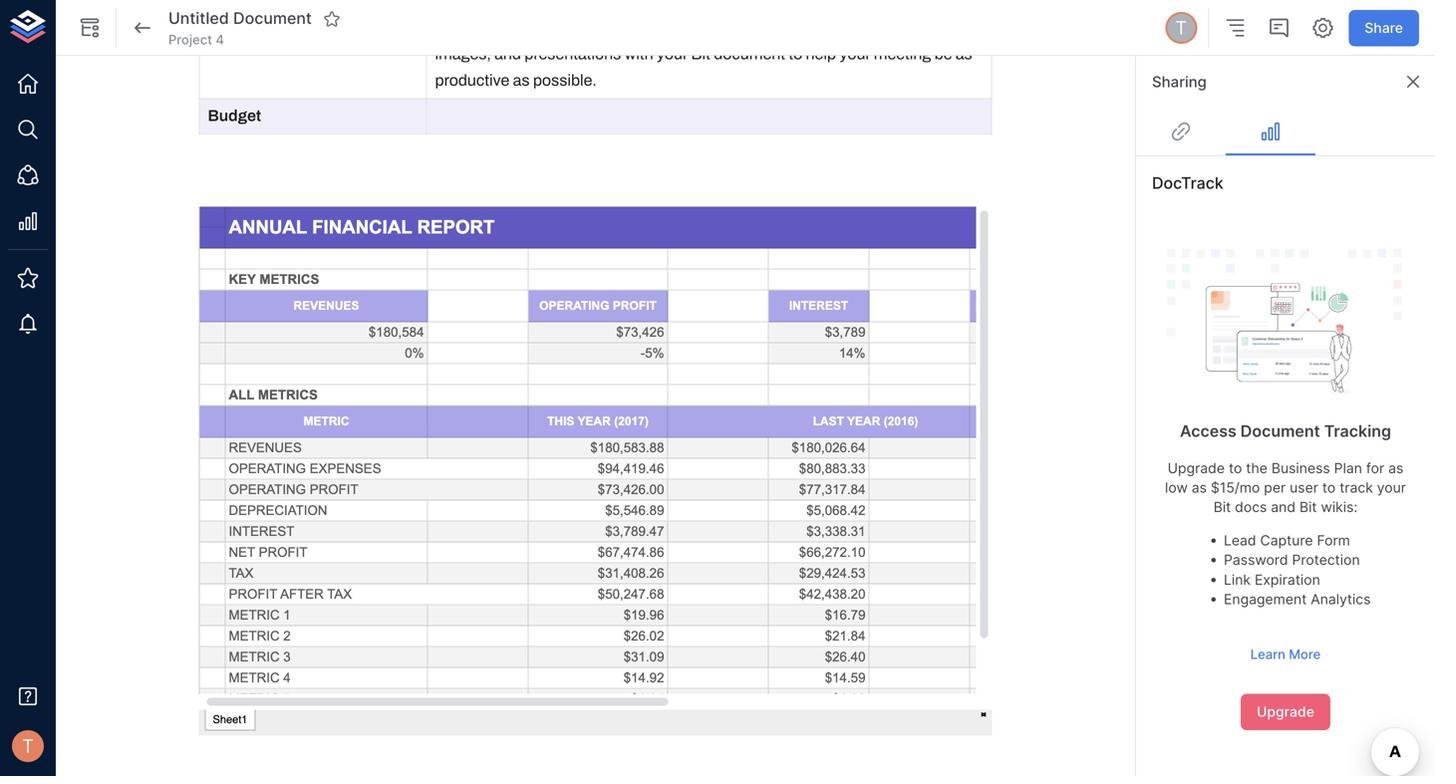 Task type: describe. For each thing, give the bounding box(es) containing it.
topic
[[528, 19, 562, 37]]

expiration
[[1255, 572, 1321, 588]]

bit inside describe the topic and what the ultimate goals are. add spreadsheets, videos, images, and presentations with your bit document to help your meeting be as productive as possible.
[[691, 46, 711, 63]]

0 horizontal spatial the
[[502, 19, 524, 37]]

the inside upgrade to the business plan for as low as $15/mo per user to track your bit docs and bit wikis:
[[1246, 460, 1268, 477]]

engagement
[[1224, 591, 1307, 608]]

1 horizontal spatial and
[[566, 19, 593, 37]]

capture
[[1261, 532, 1313, 549]]

document for access
[[1241, 422, 1321, 441]]

add
[[791, 19, 820, 37]]

project
[[168, 32, 212, 47]]

help
[[806, 46, 836, 63]]

plan
[[1334, 460, 1363, 477]]

password
[[1224, 552, 1289, 569]]

4
[[216, 32, 224, 47]]

as right be
[[956, 46, 973, 63]]

are.
[[761, 19, 788, 37]]

show wiki image
[[78, 16, 102, 40]]

what
[[596, 19, 630, 37]]

doctrack
[[1152, 173, 1224, 193]]

describe the topic and what the ultimate goals are. add spreadsheets, videos, images, and presentations with your bit document to help your meeting be as productive as possible.
[[435, 19, 982, 89]]

protection
[[1292, 552, 1360, 569]]

share
[[1365, 19, 1404, 36]]

lead
[[1224, 532, 1257, 549]]

be
[[935, 46, 952, 63]]

videos,
[[927, 19, 978, 37]]

upgrade to the business plan for as low as $15/mo per user to track your bit docs and bit wikis:
[[1165, 460, 1407, 516]]

analytics
[[1311, 591, 1371, 608]]

upgrade for upgrade to the business plan for as low as $15/mo per user to track your bit docs and bit wikis:
[[1168, 460, 1225, 477]]

project 4
[[168, 32, 224, 47]]

learn
[[1251, 647, 1286, 662]]

with
[[625, 46, 654, 63]]

possible.
[[533, 72, 597, 89]]

meeting
[[874, 46, 931, 63]]

track
[[1340, 479, 1374, 496]]

per
[[1264, 479, 1286, 496]]

learn more button
[[1246, 640, 1326, 670]]

1 horizontal spatial the
[[633, 19, 656, 37]]

access document tracking
[[1180, 422, 1392, 441]]

your inside upgrade to the business plan for as low as $15/mo per user to track your bit docs and bit wikis:
[[1377, 479, 1407, 496]]

as left possible.
[[513, 72, 530, 89]]

upgrade button
[[1241, 694, 1331, 730]]



Task type: locate. For each thing, give the bounding box(es) containing it.
and up 'productive'
[[495, 46, 521, 63]]

settings image
[[1311, 16, 1335, 40]]

to up $15/mo
[[1229, 460, 1242, 477]]

docs
[[1235, 499, 1267, 516]]

and inside upgrade to the business plan for as low as $15/mo per user to track your bit docs and bit wikis:
[[1271, 499, 1296, 516]]

$15/mo
[[1211, 479, 1260, 496]]

sharing
[[1152, 73, 1207, 91]]

1 vertical spatial document
[[1241, 422, 1321, 441]]

0 horizontal spatial upgrade
[[1168, 460, 1225, 477]]

0 horizontal spatial document
[[233, 9, 312, 28]]

as
[[956, 46, 973, 63], [513, 72, 530, 89], [1389, 460, 1404, 477], [1192, 479, 1207, 496]]

1 horizontal spatial bit
[[1214, 499, 1231, 516]]

1 horizontal spatial upgrade
[[1257, 704, 1315, 721]]

document
[[233, 9, 312, 28], [1241, 422, 1321, 441]]

favorite image
[[323, 10, 341, 28]]

and down per
[[1271, 499, 1296, 516]]

productive
[[435, 72, 510, 89]]

0 horizontal spatial bit
[[691, 46, 711, 63]]

1 vertical spatial t
[[22, 736, 34, 757]]

budget
[[208, 107, 261, 125]]

t button
[[1163, 9, 1200, 47], [6, 725, 50, 769]]

describe
[[435, 19, 499, 37]]

link
[[1224, 572, 1251, 588]]

low
[[1165, 479, 1188, 496]]

1 vertical spatial t button
[[6, 725, 50, 769]]

your down 'spreadsheets,'
[[840, 46, 871, 63]]

0 vertical spatial t
[[1176, 17, 1187, 39]]

bit
[[691, 46, 711, 63], [1214, 499, 1231, 516], [1300, 499, 1317, 516]]

the
[[502, 19, 524, 37], [633, 19, 656, 37], [1246, 460, 1268, 477]]

2 vertical spatial and
[[1271, 499, 1296, 516]]

2 horizontal spatial and
[[1271, 499, 1296, 516]]

images,
[[435, 46, 491, 63]]

0 vertical spatial document
[[233, 9, 312, 28]]

1 horizontal spatial to
[[1229, 460, 1242, 477]]

0 horizontal spatial your
[[657, 46, 688, 63]]

document up "business"
[[1241, 422, 1321, 441]]

untitled
[[168, 9, 229, 28]]

upgrade for upgrade
[[1257, 704, 1315, 721]]

for
[[1367, 460, 1385, 477]]

as right the low
[[1192, 479, 1207, 496]]

2 horizontal spatial bit
[[1300, 499, 1317, 516]]

to left help
[[789, 46, 803, 63]]

form
[[1317, 532, 1351, 549]]

0 horizontal spatial t button
[[6, 725, 50, 769]]

the up per
[[1246, 460, 1268, 477]]

1 horizontal spatial t button
[[1163, 9, 1200, 47]]

tab list
[[1136, 108, 1435, 156]]

learn more
[[1251, 647, 1321, 662]]

to
[[789, 46, 803, 63], [1229, 460, 1242, 477], [1323, 479, 1336, 496]]

1 horizontal spatial t
[[1176, 17, 1187, 39]]

share button
[[1349, 10, 1420, 46]]

project 4 link
[[168, 31, 224, 49]]

upgrade
[[1168, 460, 1225, 477], [1257, 704, 1315, 721]]

go back image
[[131, 16, 155, 40]]

0 vertical spatial t button
[[1163, 9, 1200, 47]]

upgrade inside button
[[1257, 704, 1315, 721]]

business
[[1272, 460, 1331, 477]]

lead capture form password protection link expiration engagement analytics
[[1224, 532, 1371, 608]]

t
[[1176, 17, 1187, 39], [22, 736, 34, 757]]

spreadsheets,
[[823, 19, 924, 37]]

your down for
[[1377, 479, 1407, 496]]

tracking
[[1325, 422, 1392, 441]]

0 vertical spatial upgrade
[[1168, 460, 1225, 477]]

document
[[714, 46, 786, 63]]

1 horizontal spatial your
[[840, 46, 871, 63]]

bit down $15/mo
[[1214, 499, 1231, 516]]

0 vertical spatial to
[[789, 46, 803, 63]]

bit down ultimate
[[691, 46, 711, 63]]

2 horizontal spatial the
[[1246, 460, 1268, 477]]

goals
[[719, 19, 757, 37]]

ultimate
[[659, 19, 716, 37]]

2 vertical spatial to
[[1323, 479, 1336, 496]]

access
[[1180, 422, 1237, 441]]

the left topic
[[502, 19, 524, 37]]

0 horizontal spatial t
[[22, 736, 34, 757]]

2 horizontal spatial to
[[1323, 479, 1336, 496]]

to up wikis:
[[1323, 479, 1336, 496]]

document left the favorite icon
[[233, 9, 312, 28]]

comments image
[[1267, 16, 1291, 40]]

bit down user
[[1300, 499, 1317, 516]]

document for untitled
[[233, 9, 312, 28]]

1 vertical spatial to
[[1229, 460, 1242, 477]]

2 horizontal spatial your
[[1377, 479, 1407, 496]]

your
[[657, 46, 688, 63], [840, 46, 871, 63], [1377, 479, 1407, 496]]

upgrade up the low
[[1168, 460, 1225, 477]]

1 horizontal spatial document
[[1241, 422, 1321, 441]]

0 horizontal spatial to
[[789, 46, 803, 63]]

0 horizontal spatial and
[[495, 46, 521, 63]]

user
[[1290, 479, 1319, 496]]

upgrade inside upgrade to the business plan for as low as $15/mo per user to track your bit docs and bit wikis:
[[1168, 460, 1225, 477]]

more
[[1289, 647, 1321, 662]]

and up presentations on the top
[[566, 19, 593, 37]]

1 vertical spatial upgrade
[[1257, 704, 1315, 721]]

table of contents image
[[1223, 16, 1247, 40]]

1 vertical spatial and
[[495, 46, 521, 63]]

your down ultimate
[[657, 46, 688, 63]]

to inside describe the topic and what the ultimate goals are. add spreadsheets, videos, images, and presentations with your bit document to help your meeting be as productive as possible.
[[789, 46, 803, 63]]

as right for
[[1389, 460, 1404, 477]]

and
[[566, 19, 593, 37], [495, 46, 521, 63], [1271, 499, 1296, 516]]

untitled document
[[168, 9, 312, 28]]

presentations
[[525, 46, 621, 63]]

the up with
[[633, 19, 656, 37]]

upgrade down learn more button
[[1257, 704, 1315, 721]]

wikis:
[[1321, 499, 1358, 516]]

0 vertical spatial and
[[566, 19, 593, 37]]



Task type: vqa. For each thing, say whether or not it's contained in the screenshot.
bottom and
yes



